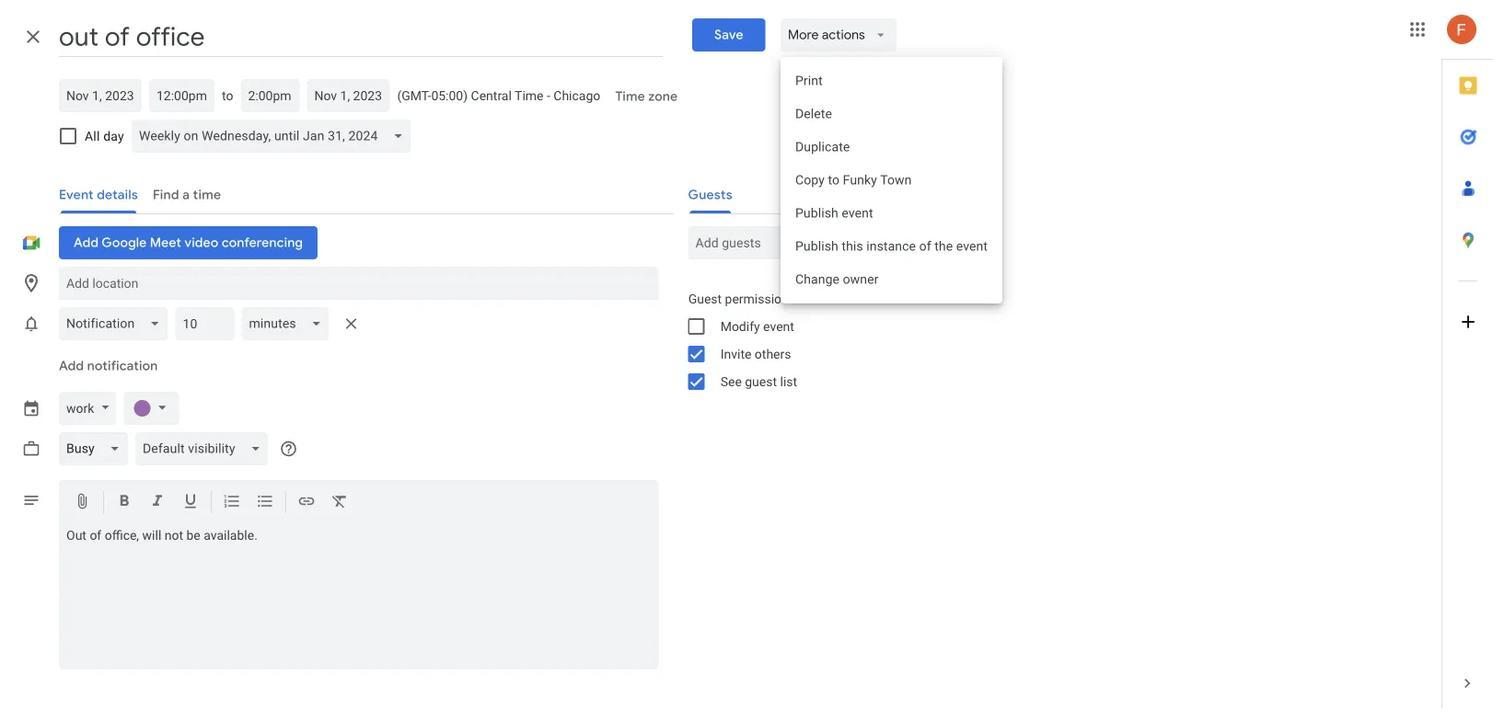 Task type: describe. For each thing, give the bounding box(es) containing it.
add notification button
[[52, 344, 165, 389]]

group containing guest permissions
[[674, 285, 998, 396]]

save
[[715, 27, 744, 43]]

save button
[[692, 18, 766, 52]]

guest permissions
[[688, 291, 795, 307]]

of inside text box
[[90, 528, 101, 544]]

work
[[66, 401, 94, 416]]

zone
[[648, 88, 678, 105]]

modify event
[[721, 319, 794, 334]]

Title text field
[[59, 17, 663, 57]]

bold image
[[115, 493, 133, 514]]

remove formatting image
[[331, 493, 349, 514]]

Start date text field
[[66, 85, 134, 107]]

publish this instance of the event
[[795, 239, 988, 254]]

invite
[[721, 347, 752, 362]]

of inside menu
[[919, 239, 931, 254]]

office,
[[105, 528, 139, 544]]

see
[[721, 374, 742, 389]]

italic image
[[148, 493, 167, 514]]

copy
[[795, 173, 825, 188]]

End time text field
[[248, 85, 292, 107]]

event for publish event
[[842, 206, 873, 221]]

time zone
[[615, 88, 678, 105]]

change owner
[[795, 272, 879, 287]]

town
[[880, 173, 912, 188]]

to inside menu
[[828, 173, 840, 188]]

be
[[186, 528, 201, 544]]

publish for publish this instance of the event
[[795, 239, 838, 254]]

out
[[66, 528, 86, 544]]

see guest list
[[721, 374, 797, 389]]

numbered list image
[[223, 493, 241, 514]]

Description text field
[[59, 528, 659, 667]]

0 horizontal spatial time
[[515, 88, 544, 103]]

time zone button
[[608, 80, 685, 113]]

list
[[780, 374, 797, 389]]

more
[[788, 27, 819, 43]]

publish event
[[795, 206, 873, 221]]

owner
[[843, 272, 879, 287]]

change
[[795, 272, 840, 287]]

Guests text field
[[696, 226, 990, 260]]

1 vertical spatial event
[[956, 239, 988, 254]]

modify
[[721, 319, 760, 334]]

the
[[935, 239, 953, 254]]

-
[[547, 88, 550, 103]]

permissions
[[725, 291, 795, 307]]



Task type: vqa. For each thing, say whether or not it's contained in the screenshot.
cell
no



Task type: locate. For each thing, give the bounding box(es) containing it.
duplicate
[[795, 139, 850, 155]]

End date text field
[[314, 85, 382, 107]]

2 horizontal spatial event
[[956, 239, 988, 254]]

delete
[[795, 106, 832, 122]]

arrow_drop_down
[[872, 27, 889, 43]]

all
[[85, 128, 100, 144]]

event up guests text box
[[842, 206, 873, 221]]

underline image
[[181, 493, 200, 514]]

copy to funky town
[[795, 173, 912, 188]]

invite others
[[721, 347, 791, 362]]

event for modify event
[[763, 319, 794, 334]]

1 vertical spatial to
[[828, 173, 840, 188]]

publish up the change at the right
[[795, 239, 838, 254]]

guest
[[745, 374, 777, 389]]

menu containing print
[[781, 57, 1002, 304]]

time inside button
[[615, 88, 645, 105]]

0 horizontal spatial to
[[222, 88, 233, 103]]

of
[[919, 239, 931, 254], [90, 528, 101, 544]]

of right out
[[90, 528, 101, 544]]

actions
[[822, 27, 865, 43]]

publish for publish event
[[795, 206, 838, 221]]

None field
[[131, 120, 418, 153], [59, 308, 175, 341], [242, 308, 337, 341], [59, 433, 135, 466], [135, 433, 276, 466], [131, 120, 418, 153], [59, 308, 175, 341], [242, 308, 337, 341], [59, 433, 135, 466], [135, 433, 276, 466]]

0 horizontal spatial event
[[763, 319, 794, 334]]

bulleted list image
[[256, 493, 274, 514]]

add notification
[[59, 358, 158, 375]]

1 vertical spatial publish
[[795, 239, 838, 254]]

to left end time text field
[[222, 88, 233, 103]]

this
[[842, 239, 863, 254]]

add
[[59, 358, 84, 375]]

0 vertical spatial event
[[842, 206, 873, 221]]

event right the
[[956, 239, 988, 254]]

publish down copy
[[795, 206, 838, 221]]

time left - on the left top of the page
[[515, 88, 544, 103]]

print
[[795, 73, 823, 88]]

formatting options toolbar
[[59, 481, 659, 525]]

notification
[[87, 358, 158, 375]]

0 vertical spatial to
[[222, 88, 233, 103]]

1 vertical spatial of
[[90, 528, 101, 544]]

10 minutes before element
[[59, 304, 366, 344]]

to
[[222, 88, 233, 103], [828, 173, 840, 188]]

day
[[103, 128, 124, 144]]

funky
[[843, 173, 877, 188]]

1 horizontal spatial to
[[828, 173, 840, 188]]

Location text field
[[66, 267, 652, 300]]

insert link image
[[297, 493, 316, 514]]

2 publish from the top
[[795, 239, 838, 254]]

group
[[674, 285, 998, 396]]

chicago
[[554, 88, 601, 103]]

1 horizontal spatial of
[[919, 239, 931, 254]]

not
[[165, 528, 183, 544]]

guest
[[688, 291, 722, 307]]

0 vertical spatial of
[[919, 239, 931, 254]]

menu
[[781, 57, 1002, 304]]

more actions arrow_drop_down
[[788, 27, 889, 43]]

0 vertical spatial publish
[[795, 206, 838, 221]]

1 horizontal spatial time
[[615, 88, 645, 105]]

(gmt-05:00) central time - chicago
[[397, 88, 601, 103]]

instance
[[866, 239, 916, 254]]

Start time text field
[[157, 85, 207, 107]]

event
[[842, 206, 873, 221], [956, 239, 988, 254], [763, 319, 794, 334]]

Minutes in advance for notification number field
[[183, 308, 227, 341]]

event up others
[[763, 319, 794, 334]]

publish
[[795, 206, 838, 221], [795, 239, 838, 254]]

(gmt-
[[397, 88, 431, 103]]

tab list
[[1443, 60, 1493, 658]]

time left zone
[[615, 88, 645, 105]]

of left the
[[919, 239, 931, 254]]

all day
[[85, 128, 124, 144]]

others
[[755, 347, 791, 362]]

will
[[142, 528, 161, 544]]

out of office, will not be available.
[[66, 528, 258, 544]]

available.
[[204, 528, 258, 544]]

time
[[515, 88, 544, 103], [615, 88, 645, 105]]

2 vertical spatial event
[[763, 319, 794, 334]]

05:00)
[[431, 88, 468, 103]]

to right copy
[[828, 173, 840, 188]]

0 horizontal spatial of
[[90, 528, 101, 544]]

1 horizontal spatial event
[[842, 206, 873, 221]]

1 publish from the top
[[795, 206, 838, 221]]

central
[[471, 88, 512, 103]]



